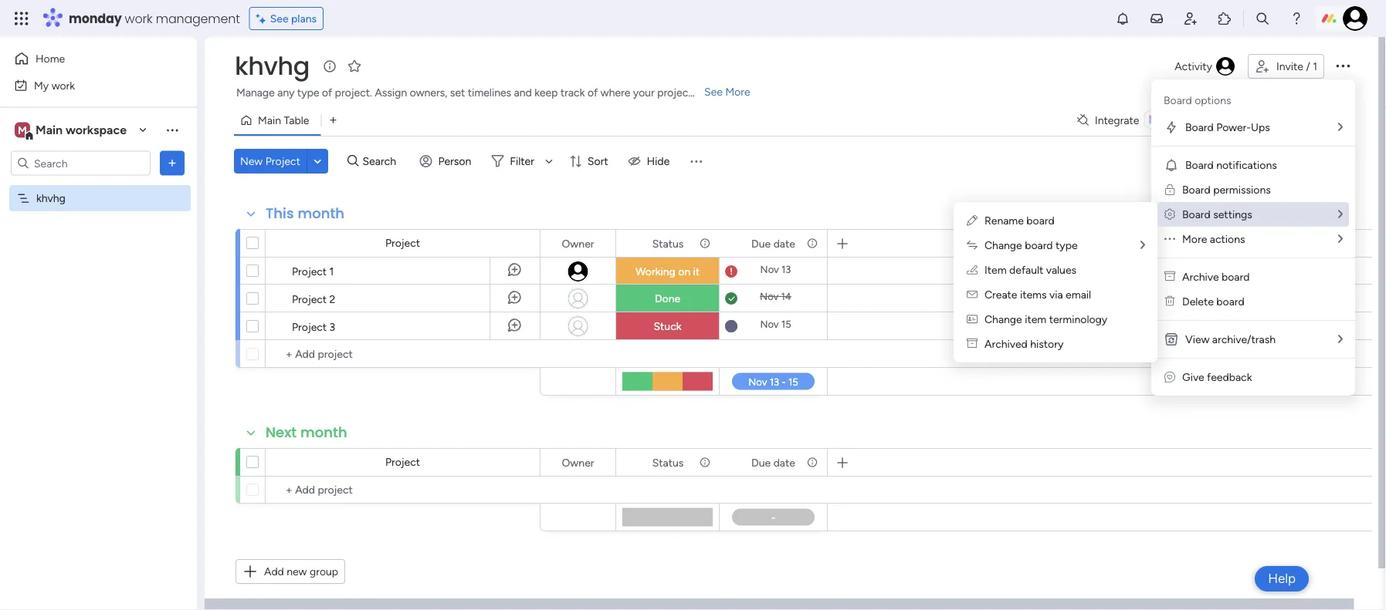 Task type: vqa. For each thing, say whether or not it's contained in the screenshot.
description
no



Task type: describe. For each thing, give the bounding box(es) containing it.
list arrow image for board settings
[[1339, 209, 1343, 220]]

3
[[330, 321, 335, 334]]

new
[[287, 566, 307, 579]]

v2 client name column image
[[967, 313, 978, 326]]

work for monday
[[125, 10, 153, 27]]

change board type
[[985, 239, 1078, 252]]

delete board
[[1183, 295, 1245, 309]]

values
[[1046, 264, 1077, 277]]

email
[[1066, 288, 1092, 302]]

view archive/trash
[[1186, 333, 1276, 346]]

archived history
[[985, 338, 1064, 351]]

history
[[1031, 338, 1064, 351]]

2 + add project text field from the top
[[273, 481, 533, 500]]

board options
[[1164, 94, 1232, 107]]

main for main table
[[258, 114, 281, 127]]

rename board
[[985, 214, 1055, 227]]

sort
[[588, 155, 608, 168]]

see for see plans
[[270, 12, 289, 25]]

project
[[657, 86, 693, 99]]

1 + add project text field from the top
[[273, 345, 533, 364]]

1 vertical spatial 1
[[330, 265, 334, 278]]

this month
[[266, 204, 345, 224]]

1 inside button
[[1313, 60, 1318, 73]]

timelines
[[468, 86, 511, 99]]

settings
[[1214, 208, 1253, 221]]

more inside menu
[[1183, 233, 1208, 246]]

activity button
[[1169, 54, 1242, 79]]

column information image for status
[[699, 457, 711, 469]]

show board description image
[[320, 59, 339, 74]]

board for rename
[[1027, 214, 1055, 227]]

home button
[[9, 46, 166, 71]]

add new group button
[[236, 560, 345, 585]]

my work
[[34, 79, 75, 92]]

workspace selection element
[[15, 121, 129, 141]]

board for board settings
[[1183, 208, 1211, 221]]

any
[[277, 86, 295, 99]]

v2 user feedback image
[[1165, 371, 1176, 384]]

via
[[1050, 288, 1063, 302]]

v2 delete line image
[[1165, 295, 1176, 309]]

create
[[985, 288, 1018, 302]]

menu containing board options
[[1152, 80, 1356, 396]]

help image
[[1289, 11, 1305, 26]]

management
[[156, 10, 240, 27]]

board power-ups
[[1186, 121, 1270, 134]]

help
[[1268, 572, 1296, 587]]

Search in workspace field
[[32, 154, 129, 172]]

dapulse admin menu image
[[1165, 208, 1176, 221]]

month for next month
[[300, 423, 347, 443]]

type for board
[[1056, 239, 1078, 252]]

this
[[266, 204, 294, 224]]

change item terminology
[[985, 313, 1108, 326]]

owners,
[[410, 86, 448, 99]]

/
[[1306, 60, 1311, 73]]

board settings
[[1183, 208, 1253, 221]]

v2 change image
[[967, 239, 978, 252]]

add
[[264, 566, 284, 579]]

nov 15
[[760, 319, 791, 331]]

monday work management
[[69, 10, 240, 27]]

items
[[1020, 288, 1047, 302]]

khvhg inside list box
[[36, 192, 66, 205]]

m
[[18, 124, 27, 137]]

it
[[693, 265, 700, 278]]

nov for nov 14
[[760, 291, 779, 303]]

next month
[[266, 423, 347, 443]]

v2 overdue deadline image
[[725, 265, 738, 279]]

help button
[[1255, 567, 1309, 592]]

item
[[1025, 313, 1047, 326]]

column information image for next month
[[806, 457, 819, 469]]

notifications image
[[1115, 11, 1131, 26]]

view archive/trash image
[[1164, 332, 1179, 348]]

archive board
[[1183, 271, 1250, 284]]

add view image
[[330, 115, 336, 126]]

integrate
[[1095, 114, 1140, 127]]

main table
[[258, 114, 309, 127]]

plans
[[291, 12, 317, 25]]

column information image for due date
[[806, 238, 819, 250]]

hide button
[[622, 149, 679, 174]]

v2 done deadline image
[[725, 292, 738, 306]]

v2 item default values image
[[967, 264, 978, 277]]

change for change board type
[[985, 239, 1022, 252]]

activity
[[1175, 60, 1213, 73]]

add new group
[[264, 566, 338, 579]]

on
[[678, 265, 691, 278]]

search everything image
[[1255, 11, 1271, 26]]

feedback
[[1207, 371, 1252, 384]]

main table button
[[234, 108, 321, 133]]

manage
[[236, 86, 275, 99]]

give feedback
[[1183, 371, 1252, 384]]

list arrow image for more actions
[[1339, 234, 1343, 245]]

default
[[1010, 264, 1044, 277]]

month for this month
[[298, 204, 345, 224]]

archived
[[985, 338, 1028, 351]]

2 date from the top
[[774, 456, 796, 470]]

see more
[[704, 85, 751, 98]]

status field for column information image associated with this month
[[649, 235, 688, 252]]

ups
[[1251, 121, 1270, 134]]

2 vertical spatial list arrow image
[[1339, 334, 1343, 345]]

project 3
[[292, 321, 335, 334]]

work for my
[[51, 79, 75, 92]]

dapulse integrations image
[[1077, 115, 1089, 126]]

workspace options image
[[165, 122, 180, 138]]

item
[[985, 264, 1007, 277]]

assign
[[375, 86, 407, 99]]

collapse board header image
[[1339, 114, 1352, 127]]

archive
[[1183, 271, 1219, 284]]

manage any type of project. assign owners, set timelines and keep track of where your project stands.
[[236, 86, 729, 99]]

invite / 1
[[1277, 60, 1318, 73]]

archive/trash
[[1213, 333, 1276, 346]]

group
[[310, 566, 338, 579]]

list arrow image for type
[[1141, 240, 1145, 251]]

2 owner field from the top
[[558, 455, 598, 472]]

options
[[1195, 94, 1232, 107]]

v2 email column image
[[967, 288, 978, 302]]

my
[[34, 79, 49, 92]]

new project button
[[234, 149, 307, 174]]



Task type: locate. For each thing, give the bounding box(es) containing it.
1 vertical spatial work
[[51, 79, 75, 92]]

2 owner from the top
[[562, 456, 594, 470]]

0 vertical spatial month
[[298, 204, 345, 224]]

options image
[[1334, 56, 1353, 75], [165, 156, 180, 171]]

more right project
[[726, 85, 751, 98]]

1 vertical spatial + add project text field
[[273, 481, 533, 500]]

board notifications image
[[1164, 158, 1179, 173]]

dapulse archived image for archive board
[[1165, 271, 1176, 284]]

type for any
[[297, 86, 319, 99]]

workspace
[[66, 123, 127, 137]]

1 vertical spatial owner field
[[558, 455, 598, 472]]

type right any
[[297, 86, 319, 99]]

0 vertical spatial khvhg
[[235, 49, 310, 83]]

dapulse archived image down v2 client name column "image"
[[967, 338, 978, 351]]

nov left 13
[[761, 264, 779, 276]]

see more link
[[703, 84, 752, 100]]

0 horizontal spatial dapulse archived image
[[967, 338, 978, 351]]

1 due from the top
[[752, 237, 771, 250]]

dapulse archived image
[[1165, 271, 1176, 284], [967, 338, 978, 351]]

1 horizontal spatial column information image
[[806, 238, 819, 250]]

work inside the my work 'button'
[[51, 79, 75, 92]]

invite / 1 button
[[1248, 54, 1325, 79]]

0 horizontal spatial khvhg
[[36, 192, 66, 205]]

nov left the 15
[[760, 319, 779, 331]]

more actions
[[1183, 233, 1246, 246]]

0 vertical spatial status
[[652, 237, 684, 250]]

workspace image
[[15, 122, 30, 139]]

1 horizontal spatial work
[[125, 10, 153, 27]]

v2 permission outline image
[[1165, 183, 1175, 197]]

automate
[[1256, 114, 1305, 127]]

item default values
[[985, 264, 1077, 277]]

0 vertical spatial due date
[[752, 237, 796, 250]]

table
[[284, 114, 309, 127]]

1 horizontal spatial type
[[1056, 239, 1078, 252]]

0 vertical spatial nov
[[761, 264, 779, 276]]

0 horizontal spatial column information image
[[699, 238, 711, 250]]

1 due date from the top
[[752, 237, 796, 250]]

inbox image
[[1149, 11, 1165, 26]]

change for change item terminology
[[985, 313, 1022, 326]]

1 horizontal spatial column information image
[[806, 457, 819, 469]]

arrow down image
[[540, 152, 558, 171]]

0 vertical spatial type
[[297, 86, 319, 99]]

stuck
[[654, 320, 682, 333]]

1 horizontal spatial 1
[[1313, 60, 1318, 73]]

status field for status's column information icon
[[649, 455, 688, 472]]

1 horizontal spatial of
[[588, 86, 598, 99]]

0 vertical spatial column information image
[[699, 238, 711, 250]]

1 status field from the top
[[649, 235, 688, 252]]

board down board options
[[1186, 121, 1214, 134]]

your
[[633, 86, 655, 99]]

board right dapulse admin menu icon
[[1183, 208, 1211, 221]]

project
[[265, 155, 300, 168], [385, 237, 420, 250], [292, 265, 327, 278], [292, 293, 327, 306], [292, 321, 327, 334], [385, 456, 420, 469]]

board notifications
[[1186, 159, 1277, 172]]

month right next
[[300, 423, 347, 443]]

0 horizontal spatial column information image
[[699, 457, 711, 469]]

board for archive
[[1222, 271, 1250, 284]]

1 vertical spatial options image
[[165, 156, 180, 171]]

new project
[[240, 155, 300, 168]]

1 vertical spatial due date field
[[748, 455, 799, 472]]

status
[[652, 237, 684, 250], [652, 456, 684, 470]]

more right more dots icon
[[1183, 233, 1208, 246]]

15
[[782, 319, 791, 331]]

date
[[774, 237, 796, 250], [774, 456, 796, 470]]

13
[[782, 264, 791, 276]]

v2 search image
[[347, 153, 359, 170]]

rename
[[985, 214, 1024, 227]]

due date field for next month column information image
[[748, 455, 799, 472]]

This month field
[[262, 204, 348, 224]]

1 horizontal spatial more
[[1183, 233, 1208, 246]]

Owner field
[[558, 235, 598, 252], [558, 455, 598, 472]]

1 vertical spatial khvhg
[[36, 192, 66, 205]]

and
[[514, 86, 532, 99]]

see right project
[[704, 85, 723, 98]]

change down 'rename'
[[985, 239, 1022, 252]]

dapulse archived image up v2 delete line icon at the right of the page
[[1165, 271, 1176, 284]]

nov 14
[[760, 291, 792, 303]]

person button
[[414, 149, 481, 174]]

2 change from the top
[[985, 313, 1022, 326]]

1 vertical spatial due date
[[752, 456, 796, 470]]

see
[[270, 12, 289, 25], [704, 85, 723, 98]]

work right monday
[[125, 10, 153, 27]]

done
[[655, 292, 681, 305]]

more
[[726, 85, 751, 98], [1183, 233, 1208, 246]]

2 status from the top
[[652, 456, 684, 470]]

due date
[[752, 237, 796, 250], [752, 456, 796, 470]]

create items via email
[[985, 288, 1092, 302]]

3 nov from the top
[[760, 319, 779, 331]]

Search field
[[359, 151, 405, 172]]

1 vertical spatial type
[[1056, 239, 1078, 252]]

2 of from the left
[[588, 86, 598, 99]]

2
[[330, 293, 336, 306]]

notifications
[[1217, 159, 1277, 172]]

2 due date from the top
[[752, 456, 796, 470]]

0 horizontal spatial main
[[36, 123, 63, 137]]

change down create
[[985, 313, 1022, 326]]

2 list arrow image from the top
[[1339, 234, 1343, 245]]

set
[[450, 86, 465, 99]]

list arrow image
[[1339, 209, 1343, 220], [1339, 234, 1343, 245]]

1 vertical spatial column information image
[[806, 457, 819, 469]]

permissions
[[1214, 183, 1271, 197]]

owner for 2nd owner field from the bottom
[[562, 237, 594, 250]]

project 1
[[292, 265, 334, 278]]

0 vertical spatial column information image
[[806, 238, 819, 250]]

main right workspace icon
[[36, 123, 63, 137]]

0 vertical spatial change
[[985, 239, 1022, 252]]

type up values
[[1056, 239, 1078, 252]]

0 vertical spatial + add project text field
[[273, 345, 533, 364]]

sort button
[[563, 149, 618, 174]]

main workspace
[[36, 123, 127, 137]]

more dots image
[[1165, 233, 1176, 246]]

khvhg down search in workspace field
[[36, 192, 66, 205]]

1 up 2 at the left of the page
[[330, 265, 334, 278]]

change
[[985, 239, 1022, 252], [985, 313, 1022, 326]]

1 list arrow image from the top
[[1339, 209, 1343, 220]]

board
[[1164, 94, 1192, 107], [1186, 121, 1214, 134], [1186, 159, 1214, 172], [1183, 183, 1211, 197], [1183, 208, 1211, 221]]

0 vertical spatial due date field
[[748, 235, 799, 252]]

invite
[[1277, 60, 1304, 73]]

Due date field
[[748, 235, 799, 252], [748, 455, 799, 472]]

main inside button
[[258, 114, 281, 127]]

1 vertical spatial dapulse archived image
[[967, 338, 978, 351]]

0 horizontal spatial more
[[726, 85, 751, 98]]

0 vertical spatial owner
[[562, 237, 594, 250]]

1 owner field from the top
[[558, 235, 598, 252]]

of right track
[[588, 86, 598, 99]]

2 vertical spatial nov
[[760, 319, 779, 331]]

0 horizontal spatial options image
[[165, 156, 180, 171]]

select product image
[[14, 11, 29, 26]]

project.
[[335, 86, 372, 99]]

1 vertical spatial owner
[[562, 456, 594, 470]]

0 vertical spatial see
[[270, 12, 289, 25]]

main
[[258, 114, 281, 127], [36, 123, 63, 137]]

work
[[125, 10, 153, 27], [51, 79, 75, 92]]

delete
[[1183, 295, 1214, 309]]

1 right / at the top of page
[[1313, 60, 1318, 73]]

2 due from the top
[[752, 456, 771, 470]]

board for delete
[[1217, 295, 1245, 309]]

0 vertical spatial dapulse archived image
[[1165, 271, 1176, 284]]

1 horizontal spatial see
[[704, 85, 723, 98]]

1 vertical spatial list arrow image
[[1141, 240, 1145, 251]]

list arrow image for ups
[[1339, 122, 1343, 133]]

keep
[[535, 86, 558, 99]]

board up board power-ups 'image'
[[1164, 94, 1192, 107]]

board down "archive board"
[[1217, 295, 1245, 309]]

khvhg field
[[231, 49, 314, 83]]

new
[[240, 155, 263, 168]]

board power-ups image
[[1164, 120, 1179, 135]]

1 owner from the top
[[562, 237, 594, 250]]

2 nov from the top
[[760, 291, 779, 303]]

1 vertical spatial month
[[300, 423, 347, 443]]

0 horizontal spatial 1
[[330, 265, 334, 278]]

main left table
[[258, 114, 281, 127]]

1 vertical spatial status
[[652, 456, 684, 470]]

filter
[[510, 155, 534, 168]]

0 vertical spatial options image
[[1334, 56, 1353, 75]]

board up delete board
[[1222, 271, 1250, 284]]

options image right / at the top of page
[[1334, 56, 1353, 75]]

board right v2 permission outline image
[[1183, 183, 1211, 197]]

working
[[636, 265, 676, 278]]

see plans button
[[249, 7, 324, 30]]

dapulse edit image
[[967, 214, 978, 227]]

home
[[36, 52, 65, 65]]

0 vertical spatial work
[[125, 10, 153, 27]]

view
[[1186, 333, 1210, 346]]

nov 13
[[761, 264, 791, 276]]

1 vertical spatial status field
[[649, 455, 688, 472]]

0 vertical spatial date
[[774, 237, 796, 250]]

where
[[601, 86, 631, 99]]

1 vertical spatial list arrow image
[[1339, 234, 1343, 245]]

1 change from the top
[[985, 239, 1022, 252]]

power-
[[1217, 121, 1251, 134]]

angle down image
[[314, 156, 321, 167]]

0 horizontal spatial type
[[297, 86, 319, 99]]

gary orlando image
[[1343, 6, 1368, 31]]

filter button
[[485, 149, 558, 174]]

khvhg list box
[[0, 182, 197, 420]]

see inside button
[[270, 12, 289, 25]]

column information image for this month
[[699, 238, 711, 250]]

1 status from the top
[[652, 237, 684, 250]]

0 horizontal spatial see
[[270, 12, 289, 25]]

owner for 2nd owner field from the top
[[562, 456, 594, 470]]

board for board power-ups
[[1186, 121, 1214, 134]]

next
[[266, 423, 297, 443]]

1 horizontal spatial khvhg
[[235, 49, 310, 83]]

my work button
[[9, 73, 166, 98]]

option
[[0, 185, 197, 188]]

1 vertical spatial date
[[774, 456, 796, 470]]

1 horizontal spatial main
[[258, 114, 281, 127]]

see left the plans
[[270, 12, 289, 25]]

0 vertical spatial owner field
[[558, 235, 598, 252]]

board for change
[[1025, 239, 1053, 252]]

list arrow image
[[1339, 122, 1343, 133], [1141, 240, 1145, 251], [1339, 334, 1343, 345]]

1 due date field from the top
[[748, 235, 799, 252]]

0 vertical spatial list arrow image
[[1339, 122, 1343, 133]]

person
[[438, 155, 471, 168]]

board up item default values
[[1025, 239, 1053, 252]]

main inside workspace selection element
[[36, 123, 63, 137]]

0 horizontal spatial work
[[51, 79, 75, 92]]

0 vertical spatial 1
[[1313, 60, 1318, 73]]

due date field for column information icon corresponding to due date
[[748, 235, 799, 252]]

1 vertical spatial due
[[752, 456, 771, 470]]

14
[[781, 291, 792, 303]]

2 status field from the top
[[649, 455, 688, 472]]

Next month field
[[262, 423, 351, 443]]

0 vertical spatial due
[[752, 237, 771, 250]]

board for board permissions
[[1183, 183, 1211, 197]]

0 vertical spatial list arrow image
[[1339, 209, 1343, 220]]

Status field
[[649, 235, 688, 252], [649, 455, 688, 472]]

nov for nov 15
[[760, 319, 779, 331]]

hide
[[647, 155, 670, 168]]

1 vertical spatial change
[[985, 313, 1022, 326]]

options image down workspace options image
[[165, 156, 180, 171]]

give
[[1183, 371, 1205, 384]]

nov for nov 13
[[761, 264, 779, 276]]

board for board notifications
[[1186, 159, 1214, 172]]

see plans
[[270, 12, 317, 25]]

autopilot image
[[1237, 110, 1250, 130]]

invite members image
[[1183, 11, 1199, 26]]

1 vertical spatial more
[[1183, 233, 1208, 246]]

+ Add project text field
[[273, 345, 533, 364], [273, 481, 533, 500]]

board permissions
[[1183, 183, 1271, 197]]

0 vertical spatial status field
[[649, 235, 688, 252]]

2 due date field from the top
[[748, 455, 799, 472]]

stands.
[[695, 86, 729, 99]]

project 2
[[292, 293, 336, 306]]

of down show board description "icon"
[[322, 86, 332, 99]]

add to favorites image
[[347, 58, 362, 74]]

nov left 14 at the right of page
[[760, 291, 779, 303]]

dapulse archived image for archived history
[[967, 338, 978, 351]]

see for see more
[[704, 85, 723, 98]]

1 date from the top
[[774, 237, 796, 250]]

1 horizontal spatial options image
[[1334, 56, 1353, 75]]

column information image
[[699, 238, 711, 250], [806, 457, 819, 469]]

due
[[752, 237, 771, 250], [752, 456, 771, 470]]

board right board notifications icon
[[1186, 159, 1214, 172]]

khvhg up any
[[235, 49, 310, 83]]

0 horizontal spatial of
[[322, 86, 332, 99]]

apps image
[[1217, 11, 1233, 26]]

project inside button
[[265, 155, 300, 168]]

column information image
[[806, 238, 819, 250], [699, 457, 711, 469]]

work right my
[[51, 79, 75, 92]]

board up change board type
[[1027, 214, 1055, 227]]

terminology
[[1049, 313, 1108, 326]]

menu image
[[688, 154, 704, 169]]

1 vertical spatial column information image
[[699, 457, 711, 469]]

month right this
[[298, 204, 345, 224]]

track
[[561, 86, 585, 99]]

board for board options
[[1164, 94, 1192, 107]]

1 nov from the top
[[761, 264, 779, 276]]

1 vertical spatial nov
[[760, 291, 779, 303]]

menu
[[1152, 80, 1356, 396]]

0 vertical spatial more
[[726, 85, 751, 98]]

working on it
[[636, 265, 700, 278]]

1 horizontal spatial dapulse archived image
[[1165, 271, 1176, 284]]

main for main workspace
[[36, 123, 63, 137]]

1 of from the left
[[322, 86, 332, 99]]

1 vertical spatial see
[[704, 85, 723, 98]]



